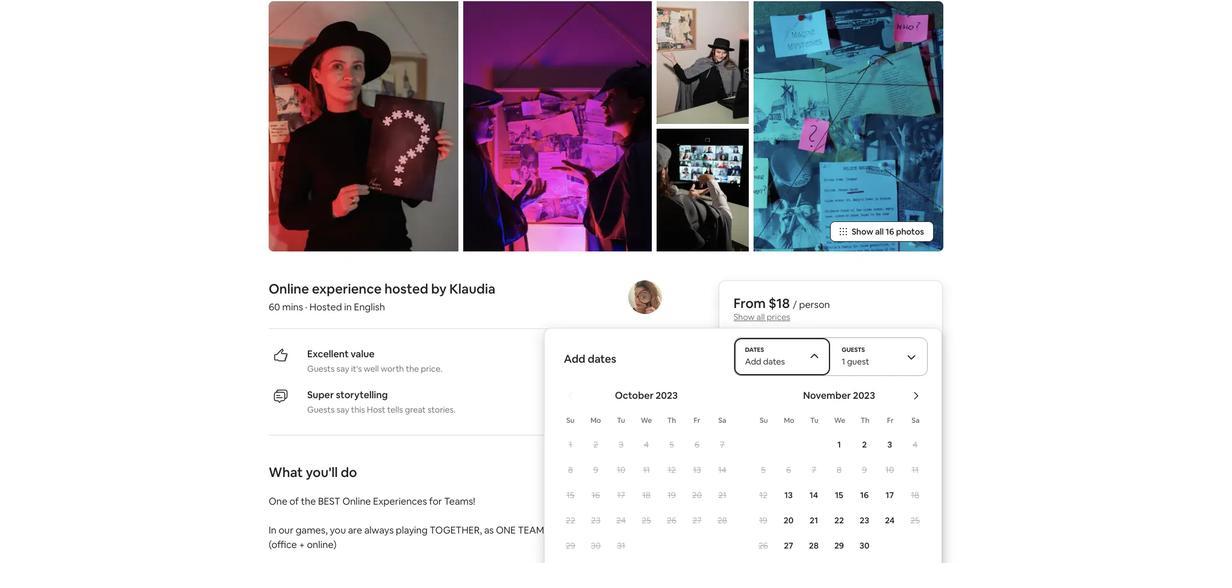 Task type: locate. For each thing, give the bounding box(es) containing it.
1 vertical spatial 13
[[784, 490, 793, 501]]

guests inside 'super storytelling guests say this host tells great stories.'
[[307, 405, 335, 416]]

1 22 button from the left
[[558, 509, 583, 533]]

23 for 2nd 23 button from left
[[860, 516, 869, 526]]

1 horizontal spatial 29 button
[[827, 534, 852, 558]]

23 up the show more dates "link"
[[860, 516, 869, 526]]

dates up is
[[763, 357, 785, 367]]

0 horizontal spatial 18 button
[[634, 484, 659, 508]]

1 vertical spatial 6 button
[[776, 458, 801, 483]]

3 wed, from the top
[[734, 470, 754, 481]]

2 15 from the left
[[835, 490, 843, 501]]

2 horizontal spatial 16
[[886, 226, 894, 237]]

1 vertical spatial say
[[336, 405, 349, 416]]

1 22 from the left
[[566, 516, 575, 526]]

3
[[619, 440, 623, 451], [887, 440, 892, 451]]

wed, up '6:30'
[[734, 470, 754, 481]]

guests up 'guest'
[[842, 346, 865, 354]]

wed, down this
[[734, 418, 754, 429]]

2 th from the left
[[861, 416, 869, 426]]

21 up the show more dates "link"
[[810, 516, 818, 526]]

0 horizontal spatial 13 button
[[684, 458, 710, 483]]

1 11 from the left
[[643, 465, 650, 476]]

16 up hybrid
[[592, 490, 600, 501]]

24 down $119
[[885, 516, 895, 526]]

person
[[799, 299, 830, 311], [901, 352, 928, 363], [901, 418, 928, 429]]

1 horizontal spatial $18
[[879, 418, 893, 429]]

from left $119
[[857, 470, 878, 481]]

1 nov from the top
[[756, 352, 772, 363]]

say inside 'super storytelling guests say this host tells great stories.'
[[336, 405, 349, 416]]

learn more about the host, klaudia. image
[[629, 281, 662, 314], [629, 281, 662, 314]]

0 horizontal spatial fr
[[694, 416, 700, 426]]

hybrid
[[579, 525, 613, 537]]

say for value
[[336, 364, 349, 375]]

pm up only
[[778, 484, 788, 493]]

sa up group
[[912, 416, 920, 426]]

3 down october
[[619, 440, 623, 451]]

1 29 button from the left
[[558, 534, 583, 558]]

1 vertical spatial choose
[[888, 491, 918, 502]]

30 button
[[583, 534, 608, 558], [852, 534, 877, 558]]

23 button
[[583, 509, 608, 533], [852, 509, 877, 533]]

27
[[692, 516, 702, 526], [784, 541, 793, 552]]

stories.
[[428, 405, 456, 416]]

choose for wed, nov 1 11:30 am–12:30 pm (edt) this time is popular
[[888, 373, 918, 384]]

24 button
[[608, 509, 634, 533], [877, 509, 902, 533]]

online inside the online experience hosted by klaudia 60 mins · hosted in english
[[269, 281, 309, 298]]

1 3 from the left
[[619, 440, 623, 451]]

show all 16 photos
[[852, 226, 924, 237]]

1 horizontal spatial all
[[875, 226, 884, 237]]

17 button down $119
[[877, 484, 902, 508]]

16 button up hybrid
[[583, 484, 608, 508]]

4 button down $18 / person
[[902, 433, 928, 457]]

12 for top "12" button
[[668, 465, 676, 476]]

excellent
[[307, 348, 349, 361]]

1 we from the left
[[641, 416, 652, 426]]

5 down october 2023
[[669, 440, 674, 451]]

2 22 from the left
[[834, 516, 844, 526]]

26 right option at the bottom right
[[667, 516, 677, 526]]

2 wed, from the top
[[734, 418, 754, 429]]

1 4 from the left
[[644, 440, 649, 451]]

price.
[[421, 364, 442, 375]]

we
[[641, 416, 652, 426], [834, 416, 845, 426]]

are
[[348, 525, 362, 537]]

2 29 button from the left
[[827, 534, 852, 558]]

tu down november
[[810, 416, 819, 426]]

0 horizontal spatial 12
[[668, 465, 676, 476]]

0 vertical spatial choose
[[888, 373, 918, 384]]

hosted
[[310, 301, 342, 314]]

best
[[318, 496, 340, 508]]

1 vertical spatial guests
[[307, 364, 335, 375]]

add
[[564, 352, 585, 366], [745, 357, 761, 367]]

1 horizontal spatial 10
[[885, 465, 894, 476]]

9 button
[[583, 458, 608, 483], [852, 458, 877, 483]]

nov for wed, nov 1
[[756, 418, 772, 429]]

say for storytelling
[[336, 405, 349, 416]]

1 horizontal spatial 25
[[910, 516, 920, 526]]

0 vertical spatial wed,
[[734, 352, 754, 363]]

1 vertical spatial wed,
[[734, 418, 754, 429]]

1 1 button from the left
[[558, 433, 583, 457]]

20 left '6:30'
[[692, 490, 702, 501]]

0 vertical spatial 20 button
[[684, 484, 710, 508]]

0 vertical spatial say
[[336, 364, 349, 375]]

1 vertical spatial all
[[757, 312, 765, 323]]

show left more
[[791, 544, 816, 557]]

3 nov from the top
[[756, 470, 772, 481]]

all
[[875, 226, 884, 237], [757, 312, 765, 323]]

discussions and communication are the core of our games! image
[[464, 1, 652, 252], [464, 1, 652, 252]]

5 up pm–7:30 at the right of the page
[[761, 465, 766, 476]]

1 horizontal spatial 9
[[862, 465, 867, 476]]

1 horizontal spatial 22 button
[[827, 509, 852, 533]]

1 horizontal spatial 4
[[913, 440, 918, 451]]

17 up option at the bottom right
[[617, 490, 625, 501]]

2 nov from the top
[[756, 418, 772, 429]]

26 button down groups
[[751, 534, 776, 558]]

22 button up the show more dates "link"
[[827, 509, 852, 533]]

say
[[336, 364, 349, 375], [336, 405, 349, 416]]

6 button
[[684, 433, 710, 457], [776, 458, 801, 483]]

2 10 from the left
[[885, 465, 894, 476]]

guests inside guests 1 guest
[[842, 346, 865, 354]]

25 for first 25 button
[[642, 516, 651, 526]]

2 2 button from the left
[[852, 433, 877, 457]]

24 button down $119
[[877, 509, 902, 533]]

nov inside wed, nov 1 11:30 am–12:30 pm (edt) this time is popular
[[756, 352, 772, 363]]

20 down only
[[784, 516, 794, 526]]

1 2 button from the left
[[583, 433, 608, 457]]

0 horizontal spatial su
[[566, 416, 575, 426]]

28
[[717, 516, 727, 526], [809, 541, 819, 552]]

1 horizontal spatial 28
[[809, 541, 819, 552]]

28 for the bottom 28 button
[[809, 541, 819, 552]]

15 button right only
[[827, 484, 852, 508]]

2 vertical spatial show
[[791, 544, 816, 557]]

0 horizontal spatial 24 button
[[608, 509, 634, 533]]

18 button up option at the bottom right
[[634, 484, 659, 508]]

show inside show all 16 photos link
[[852, 226, 873, 237]]

26
[[667, 516, 677, 526], [758, 541, 768, 552]]

22 button right team!
[[558, 509, 583, 533]]

choose
[[888, 373, 918, 384], [888, 491, 918, 502]]

15 right only
[[835, 490, 843, 501]]

wed, inside wed, nov 1 11:30 am–12:30 pm (edt) this time is popular
[[734, 352, 754, 363]]

in
[[269, 525, 277, 537]]

0 horizontal spatial 8 button
[[558, 458, 583, 483]]

1 wed, from the top
[[734, 352, 754, 363]]

24 up 31
[[616, 516, 626, 526]]

1 horizontal spatial 16 button
[[852, 484, 877, 508]]

0 horizontal spatial 11
[[643, 465, 650, 476]]

14 button right only
[[801, 484, 827, 508]]

from inside from $18 / person show all prices
[[734, 295, 766, 312]]

choose link down from $119 / group
[[878, 486, 928, 507]]

2 16 button from the left
[[852, 484, 877, 508]]

18 down group
[[911, 490, 919, 501]]

25
[[642, 516, 651, 526], [910, 516, 920, 526]]

0 horizontal spatial 4 button
[[634, 433, 659, 457]]

we down october 2023
[[641, 416, 652, 426]]

1 horizontal spatial 11
[[912, 465, 919, 476]]

26 button
[[659, 509, 684, 533], [751, 534, 776, 558]]

0 horizontal spatial 20
[[692, 490, 702, 501]]

1 choose link from the top
[[878, 368, 928, 389]]

2 say from the top
[[336, 405, 349, 416]]

tu down october
[[617, 416, 625, 426]]

0 horizontal spatial 21 button
[[710, 484, 735, 508]]

7 button
[[710, 433, 735, 457], [801, 458, 827, 483]]

1 vertical spatial 21
[[810, 516, 818, 526]]

say left "this"
[[336, 405, 349, 416]]

2 for october 2023
[[593, 440, 598, 451]]

30
[[591, 541, 601, 552], [859, 541, 869, 552]]

nov down is
[[756, 418, 772, 429]]

23 left option at the bottom right
[[591, 516, 601, 526]]

2 23 button from the left
[[852, 509, 877, 533]]

pm inside wed, nov 1 6:30 pm–7:30 pm (edt) private groups only
[[778, 484, 788, 493]]

wed,
[[734, 352, 754, 363], [734, 418, 754, 429], [734, 470, 754, 481]]

from $119 / group
[[857, 470, 928, 481]]

1 horizontal spatial 7 button
[[801, 458, 827, 483]]

2 for november 2023
[[862, 440, 867, 451]]

13
[[693, 465, 701, 476], [784, 490, 793, 501]]

2 button for november 2023
[[852, 433, 877, 457]]

23
[[591, 516, 601, 526], [860, 516, 869, 526]]

17 button
[[608, 484, 634, 508], [877, 484, 902, 508]]

0 horizontal spatial 21
[[718, 490, 726, 501]]

23 button left option at the bottom right
[[583, 509, 608, 533]]

30 right more
[[859, 541, 869, 552]]

0 vertical spatial 19 button
[[659, 484, 684, 508]]

choose for wed, nov 1 6:30 pm–7:30 pm (edt) private groups only
[[888, 491, 918, 502]]

show inside from $18 / person show all prices
[[734, 312, 755, 323]]

0 horizontal spatial 11 button
[[634, 458, 659, 483]]

21 for the rightmost 21 button
[[810, 516, 818, 526]]

2 2 from the left
[[862, 440, 867, 451]]

1 2 from the left
[[593, 440, 598, 451]]

nov for wed, nov 1 11:30 am–12:30 pm (edt) this time is popular
[[756, 352, 772, 363]]

1 24 button from the left
[[608, 509, 634, 533]]

(edt) inside wed, nov 1 6:30 pm–7:30 pm (edt) private groups only
[[790, 484, 808, 493]]

show left "prices"
[[734, 312, 755, 323]]

20 button left '6:30'
[[684, 484, 710, 508]]

0 vertical spatial 5
[[669, 440, 674, 451]]

2 24 button from the left
[[877, 509, 902, 533]]

4 for november 2023
[[913, 440, 918, 451]]

30 button left 31
[[583, 534, 608, 558]]

0 horizontal spatial 15 button
[[558, 484, 583, 508]]

dates inside "link"
[[844, 544, 870, 557]]

2 30 button from the left
[[852, 534, 877, 558]]

(edt) up popular
[[796, 366, 814, 375]]

4 down $18 / person
[[913, 440, 918, 451]]

pm inside wed, nov 1 11:30 am–12:30 pm (edt) this time is popular
[[784, 366, 795, 375]]

calendar application
[[545, 377, 1212, 564]]

15 up also
[[566, 490, 575, 501]]

0 horizontal spatial 7 button
[[710, 433, 735, 457]]

5 button up pm–7:30 at the right of the page
[[751, 458, 776, 483]]

1 tu from the left
[[617, 416, 625, 426]]

12 button
[[659, 458, 684, 483], [751, 484, 776, 508]]

0 horizontal spatial 5
[[669, 440, 674, 451]]

18 button down group
[[902, 484, 928, 508]]

popular
[[772, 378, 798, 387]]

10 button
[[608, 458, 634, 483], [877, 458, 902, 483]]

24 button up 31 button
[[608, 509, 634, 533]]

1 18 from the left
[[642, 490, 651, 501]]

1 horizontal spatial online
[[342, 496, 371, 508]]

the right of
[[301, 496, 316, 508]]

0 vertical spatial 13 button
[[684, 458, 710, 483]]

guests
[[842, 346, 865, 354], [307, 364, 335, 375], [307, 405, 335, 416]]

17 down $119
[[886, 490, 894, 501]]

0 vertical spatial 21
[[718, 490, 726, 501]]

22
[[566, 516, 575, 526], [834, 516, 844, 526]]

14
[[718, 465, 726, 476], [810, 490, 818, 501]]

0 horizontal spatial 9
[[593, 465, 598, 476]]

0 horizontal spatial 24
[[616, 516, 626, 526]]

10
[[617, 465, 625, 476], [885, 465, 894, 476]]

1 horizontal spatial 26
[[758, 541, 768, 552]]

are hosts have great energy and storytelling skills :) image
[[657, 1, 749, 124], [657, 1, 749, 124]]

15
[[566, 490, 575, 501], [835, 490, 843, 501]]

1 horizontal spatial 9 button
[[852, 458, 877, 483]]

2
[[593, 440, 598, 451], [862, 440, 867, 451]]

choose down / person
[[888, 373, 918, 384]]

(edt) for wed, nov 1 11:30 am–12:30 pm (edt) this time is popular
[[796, 366, 814, 375]]

2 su from the left
[[760, 416, 768, 426]]

4 down october 2023
[[644, 440, 649, 451]]

21 button up the show more dates "link"
[[801, 509, 827, 533]]

th down november 2023
[[861, 416, 869, 426]]

2 23 from the left
[[860, 516, 869, 526]]

1 sa from the left
[[718, 416, 726, 426]]

1 23 from the left
[[591, 516, 601, 526]]

0 horizontal spatial 12 button
[[659, 458, 684, 483]]

all left photos on the right of page
[[875, 226, 884, 237]]

1 inside wed, nov 1 6:30 pm–7:30 pm (edt) private groups only
[[773, 470, 777, 481]]

(edt)
[[796, 366, 814, 375], [790, 484, 808, 493]]

show left photos on the right of page
[[852, 226, 873, 237]]

20 button
[[684, 484, 710, 508], [776, 509, 801, 533]]

1 horizontal spatial 28 button
[[801, 534, 827, 558]]

0 vertical spatial nov
[[756, 352, 772, 363]]

2 2023 from the left
[[853, 390, 875, 402]]

choose link
[[878, 368, 928, 389], [878, 486, 928, 507]]

0 horizontal spatial $18
[[769, 295, 790, 312]]

0 vertical spatial 7 button
[[710, 433, 735, 457]]

16
[[886, 226, 894, 237], [592, 490, 600, 501], [860, 490, 869, 501]]

1 say from the top
[[336, 364, 349, 375]]

4 button
[[634, 433, 659, 457], [902, 433, 928, 457]]

25 down group
[[910, 516, 920, 526]]

0 vertical spatial 12 button
[[659, 458, 684, 483]]

2 choose link from the top
[[878, 486, 928, 507]]

from left "prices"
[[734, 295, 766, 312]]

dates inside the "dates add dates"
[[763, 357, 785, 367]]

0 horizontal spatial 14
[[718, 465, 726, 476]]

2 vertical spatial wed,
[[734, 470, 754, 481]]

1 horizontal spatial 24
[[885, 516, 895, 526]]

say inside excellent value guests say it's well worth the price.
[[336, 364, 349, 375]]

more
[[818, 544, 842, 557]]

1 3 button from the left
[[608, 433, 634, 457]]

2 choose from the top
[[888, 491, 918, 502]]

2 1 button from the left
[[827, 433, 852, 457]]

4 button for november 2023
[[902, 433, 928, 457]]

dates up october
[[588, 352, 616, 366]]

from for $119
[[857, 470, 878, 481]]

3 button down october
[[608, 433, 634, 457]]

2 11 from the left
[[912, 465, 919, 476]]

online right best
[[342, 496, 371, 508]]

1 inside guests 1 guest
[[842, 357, 845, 367]]

25 button up 31 button
[[634, 509, 659, 533]]

2 15 button from the left
[[827, 484, 852, 508]]

0 vertical spatial 6 button
[[684, 433, 710, 457]]

21 button left pm–7:30 at the right of the page
[[710, 484, 735, 508]]

1 10 button from the left
[[608, 458, 634, 483]]

well
[[364, 364, 379, 375]]

1 horizontal spatial 23
[[860, 516, 869, 526]]

18 button
[[634, 484, 659, 508], [902, 484, 928, 508]]

5 button down october 2023
[[659, 433, 684, 457]]

16 button
[[583, 484, 608, 508], [852, 484, 877, 508]]

person inside from $18 / person show all prices
[[799, 299, 830, 311]]

2 17 button from the left
[[877, 484, 902, 508]]

guests down super
[[307, 405, 335, 416]]

all left "prices"
[[757, 312, 765, 323]]

20
[[692, 490, 702, 501], [784, 516, 794, 526]]

nov up pm–7:30 at the right of the page
[[756, 470, 772, 481]]

5
[[669, 440, 674, 451], [761, 465, 766, 476]]

team!
[[518, 525, 546, 537]]

2 vertical spatial person
[[901, 418, 928, 429]]

guests inside excellent value guests say it's well worth the price.
[[307, 364, 335, 375]]

0 horizontal spatial 25 button
[[634, 509, 659, 533]]

13 button
[[684, 458, 710, 483], [776, 484, 801, 508]]

2 10 button from the left
[[877, 458, 902, 483]]

2 mo from the left
[[784, 416, 794, 426]]

2 18 button from the left
[[902, 484, 928, 508]]

0 horizontal spatial 22
[[566, 516, 575, 526]]

1 choose from the top
[[888, 373, 918, 384]]

2 3 button from the left
[[877, 433, 902, 457]]

1 2023 from the left
[[656, 390, 678, 402]]

1 vertical spatial (edt)
[[790, 484, 808, 493]]

guests down excellent
[[307, 364, 335, 375]]

add inside the "dates add dates"
[[745, 357, 761, 367]]

2 vertical spatial nov
[[756, 470, 772, 481]]

3 for october 2023
[[619, 440, 623, 451]]

1 fr from the left
[[694, 416, 700, 426]]

9
[[593, 465, 598, 476], [862, 465, 867, 476]]

14 button up '6:30'
[[710, 458, 735, 483]]

2 vertical spatial guests
[[307, 405, 335, 416]]

18 up option at the bottom right
[[642, 490, 651, 501]]

14 right only
[[810, 490, 818, 501]]

2 horizontal spatial show
[[852, 226, 873, 237]]

1 30 button from the left
[[583, 534, 608, 558]]

0 horizontal spatial mo
[[591, 416, 601, 426]]

0 horizontal spatial online
[[269, 281, 309, 298]]

fr up from $119 / group
[[887, 416, 894, 426]]

of
[[290, 496, 299, 508]]

0 vertical spatial 28
[[717, 516, 727, 526]]

8 button
[[558, 458, 583, 483], [827, 458, 852, 483]]

only
[[783, 496, 797, 505]]

25 button down group
[[902, 509, 928, 533]]

1 15 button from the left
[[558, 484, 583, 508]]

dates
[[588, 352, 616, 366], [763, 357, 785, 367], [844, 544, 870, 557]]

experience
[[312, 281, 382, 298]]

0 horizontal spatial 30
[[591, 541, 601, 552]]

1 horizontal spatial 7
[[812, 465, 816, 476]]

(edt) inside wed, nov 1 11:30 am–12:30 pm (edt) this time is popular
[[796, 366, 814, 375]]

time
[[749, 378, 764, 387]]

1 horizontal spatial 8 button
[[827, 458, 852, 483]]

some investigations are more tricky... image
[[753, 1, 943, 252], [753, 1, 943, 252]]

online up 'mins'
[[269, 281, 309, 298]]

1 vertical spatial 14
[[810, 490, 818, 501]]

0 horizontal spatial 15
[[566, 490, 575, 501]]

1 vertical spatial choose link
[[878, 486, 928, 507]]

1 4 button from the left
[[634, 433, 659, 457]]

26 down groups
[[758, 541, 768, 552]]

wed, inside wed, nov 1 6:30 pm–7:30 pm (edt) private groups only
[[734, 470, 754, 481]]

0 vertical spatial from
[[734, 295, 766, 312]]

in down the experience
[[344, 301, 352, 314]]

21
[[718, 490, 726, 501], [810, 516, 818, 526]]

1 horizontal spatial 12
[[759, 490, 767, 501]]

2 button for october 2023
[[583, 433, 608, 457]]

2023 right october
[[656, 390, 678, 402]]

0 horizontal spatial 10 button
[[608, 458, 634, 483]]

th down october 2023
[[667, 416, 676, 426]]

17 button up option at the bottom right
[[608, 484, 634, 508]]

22 up the show more dates "link"
[[834, 516, 844, 526]]

wed, up 11:30
[[734, 352, 754, 363]]

tells
[[387, 405, 403, 416]]

0 vertical spatial 26
[[667, 516, 677, 526]]

show for show more dates
[[791, 544, 816, 557]]

fr left "wed, nov 1" on the right bottom
[[694, 416, 700, 426]]

1 horizontal spatial 19
[[759, 516, 767, 526]]

2 22 button from the left
[[827, 509, 852, 533]]

nov inside wed, nov 1 6:30 pm–7:30 pm (edt) private groups only
[[756, 470, 772, 481]]

sa left "wed, nov 1" on the right bottom
[[718, 416, 726, 426]]

2 30 from the left
[[859, 541, 869, 552]]

choose link down / person
[[878, 368, 928, 389]]

1 vertical spatial 27
[[784, 541, 793, 552]]

4 button down october 2023
[[634, 433, 659, 457]]

1 horizontal spatial add
[[745, 357, 761, 367]]

1 horizontal spatial 21
[[810, 516, 818, 526]]

show inside "link"
[[791, 544, 816, 557]]

in right also
[[570, 525, 577, 537]]

(edt) for wed, nov 1 6:30 pm–7:30 pm (edt) private groups only
[[790, 484, 808, 493]]

2023 down 'guest'
[[853, 390, 875, 402]]

dates right more
[[844, 544, 870, 557]]

experience cover photo image
[[269, 1, 459, 252], [269, 1, 459, 252]]

1 vertical spatial 26
[[758, 541, 768, 552]]

0 horizontal spatial 18
[[642, 490, 651, 501]]

2 25 from the left
[[910, 516, 920, 526]]

1 30 from the left
[[591, 541, 601, 552]]

0 vertical spatial online
[[269, 281, 309, 298]]

12
[[668, 465, 676, 476], [759, 490, 767, 501]]

15 button up also
[[558, 484, 583, 508]]

1 mo from the left
[[591, 416, 601, 426]]

2 3 from the left
[[887, 440, 892, 451]]

$18 up $119
[[879, 418, 893, 429]]

16 down from $119 / group
[[860, 490, 869, 501]]

16 button down from $119 / group
[[852, 484, 877, 508]]

(edt) up only
[[790, 484, 808, 493]]

all inside from $18 / person show all prices
[[757, 312, 765, 323]]

22 left hybrid
[[566, 516, 575, 526]]

1 horizontal spatial 22
[[834, 516, 844, 526]]

6
[[695, 440, 699, 451], [786, 465, 791, 476]]

31
[[617, 541, 625, 552]]

1 17 from the left
[[617, 490, 625, 501]]

2 4 button from the left
[[902, 433, 928, 457]]

1 25 from the left
[[642, 516, 651, 526]]

nov up am–12:30
[[756, 352, 772, 363]]

30 button right more
[[852, 534, 877, 558]]

from
[[734, 295, 766, 312], [857, 470, 878, 481]]

11 for first 11 button from the right
[[912, 465, 919, 476]]

21 button
[[710, 484, 735, 508], [801, 509, 827, 533]]

0 horizontal spatial the
[[301, 496, 316, 508]]

22 button
[[558, 509, 583, 533], [827, 509, 852, 533]]

we present all of our riddles on the screen. sometimes you receive a link to some videos or evidence. image
[[657, 129, 749, 252], [657, 129, 749, 252]]

2 18 from the left
[[911, 490, 919, 501]]

fr
[[694, 416, 700, 426], [887, 416, 894, 426]]

1 su from the left
[[566, 416, 575, 426]]

3 button
[[608, 433, 634, 457], [877, 433, 902, 457]]

1 vertical spatial 6
[[786, 465, 791, 476]]

pm up popular
[[784, 366, 795, 375]]

1 29 from the left
[[566, 541, 575, 552]]

0 horizontal spatial we
[[641, 416, 652, 426]]

2 4 from the left
[[913, 440, 918, 451]]

1 15 from the left
[[566, 490, 575, 501]]

wed, for wed, nov 1
[[734, 418, 754, 429]]

photos
[[896, 226, 924, 237]]

we down november 2023
[[834, 416, 845, 426]]



Task type: describe. For each thing, give the bounding box(es) containing it.
1 vertical spatial the
[[301, 496, 316, 508]]

super
[[307, 389, 334, 402]]

mins
[[282, 301, 303, 314]]

online)
[[307, 539, 337, 552]]

wed, for wed, nov 1 11:30 am–12:30 pm (edt) this time is popular
[[734, 352, 754, 363]]

prices
[[767, 312, 790, 323]]

5 for left 5 button
[[669, 440, 674, 451]]

super storytelling guests say this host tells great stories.
[[307, 389, 456, 416]]

0 horizontal spatial dates
[[588, 352, 616, 366]]

6 for leftmost the 6 button
[[695, 440, 699, 451]]

2 fr from the left
[[887, 416, 894, 426]]

·
[[305, 301, 307, 314]]

1 inside wed, nov 1 11:30 am–12:30 pm (edt) this time is popular
[[773, 352, 777, 363]]

1 horizontal spatial 6 button
[[776, 458, 801, 483]]

0 horizontal spatial 19 button
[[659, 484, 684, 508]]

2 11 button from the left
[[902, 458, 928, 483]]

is
[[765, 378, 770, 387]]

1 horizontal spatial 16
[[860, 490, 869, 501]]

18 for first 18 button from the left
[[642, 490, 651, 501]]

2 8 button from the left
[[827, 458, 852, 483]]

guests for excellent value
[[307, 364, 335, 375]]

value
[[351, 348, 375, 361]]

2 9 button from the left
[[852, 458, 877, 483]]

1 horizontal spatial 21 button
[[801, 509, 827, 533]]

this
[[351, 405, 365, 416]]

/ person
[[895, 352, 928, 363]]

wed, nov 1 11:30 am–12:30 pm (edt) this time is popular
[[734, 352, 814, 387]]

1 vertical spatial 12 button
[[751, 484, 776, 508]]

what
[[269, 464, 303, 481]]

from for $18
[[734, 295, 766, 312]]

$119
[[879, 470, 897, 481]]

option
[[616, 525, 645, 537]]

wed, for wed, nov 1 6:30 pm–7:30 pm (edt) private groups only
[[734, 470, 754, 481]]

this
[[734, 378, 747, 387]]

worth
[[381, 364, 404, 375]]

for
[[429, 496, 442, 508]]

1 button for november
[[827, 433, 852, 457]]

2023 for october 2023
[[656, 390, 678, 402]]

nov for wed, nov 1 6:30 pm–7:30 pm (edt) private groups only
[[756, 470, 772, 481]]

guest
[[847, 357, 869, 367]]

english
[[354, 301, 385, 314]]

wed, nov 1 6:30 pm–7:30 pm (edt) private groups only
[[734, 470, 808, 505]]

excellent value guests say it's well worth the price.
[[307, 348, 442, 375]]

1 10 from the left
[[617, 465, 625, 476]]

30 for 1st 30 button
[[591, 541, 601, 552]]

group
[[904, 470, 928, 481]]

2 tu from the left
[[810, 416, 819, 426]]

1 vertical spatial 20 button
[[776, 509, 801, 533]]

1 11 button from the left
[[634, 458, 659, 483]]

1 vertical spatial 27 button
[[776, 534, 801, 558]]

3 button for october 2023
[[608, 433, 634, 457]]

together,
[[430, 525, 482, 537]]

host
[[367, 405, 385, 416]]

games,
[[296, 525, 328, 537]]

one
[[496, 525, 516, 537]]

4 for october 2023
[[644, 440, 649, 451]]

always
[[364, 525, 394, 537]]

experiences
[[373, 496, 427, 508]]

teams!
[[444, 496, 475, 508]]

november 2023
[[803, 390, 875, 402]]

october 2023
[[615, 390, 678, 402]]

30 for second 30 button
[[859, 541, 869, 552]]

60
[[269, 301, 280, 314]]

11 for first 11 button from the left
[[643, 465, 650, 476]]

wed, nov 1
[[734, 418, 777, 429]]

1 horizontal spatial 19 button
[[751, 509, 776, 533]]

2 8 from the left
[[837, 465, 842, 476]]

one
[[269, 496, 287, 508]]

groups
[[758, 496, 781, 505]]

1 vertical spatial $18
[[879, 418, 893, 429]]

dates
[[745, 346, 764, 354]]

what you'll do
[[269, 464, 357, 481]]

0 vertical spatial 14
[[718, 465, 726, 476]]

pm for wed, nov 1 6:30 pm–7:30 pm (edt) private groups only
[[778, 484, 788, 493]]

0 vertical spatial 27
[[692, 516, 702, 526]]

0 horizontal spatial add
[[564, 352, 585, 366]]

dates add dates
[[745, 346, 785, 367]]

15 for first 15 'button' from right
[[835, 490, 843, 501]]

it's
[[351, 364, 362, 375]]

$18 inside from $18 / person show all prices
[[769, 295, 790, 312]]

1 vertical spatial 5 button
[[751, 458, 776, 483]]

1 vertical spatial online
[[342, 496, 371, 508]]

1 9 from the left
[[593, 465, 598, 476]]

in inside in our games, you are always playing together, as one team! also in hybrid option (office + online)
[[570, 525, 577, 537]]

1 9 button from the left
[[583, 458, 608, 483]]

1 vertical spatial 13 button
[[776, 484, 801, 508]]

november
[[803, 390, 851, 402]]

1 horizontal spatial 20
[[784, 516, 794, 526]]

dates for dates
[[763, 357, 785, 367]]

show all 16 photos link
[[830, 222, 934, 242]]

1 vertical spatial 26 button
[[751, 534, 776, 558]]

0 horizontal spatial 14 button
[[710, 458, 735, 483]]

2 29 from the left
[[834, 541, 844, 552]]

15 for 1st 15 'button'
[[566, 490, 575, 501]]

great
[[405, 405, 426, 416]]

1 18 button from the left
[[634, 484, 659, 508]]

31 button
[[608, 534, 634, 558]]

3 for november 2023
[[887, 440, 892, 451]]

1 vertical spatial 7
[[812, 465, 816, 476]]

1 16 button from the left
[[583, 484, 608, 508]]

5 for bottom 5 button
[[761, 465, 766, 476]]

2 25 button from the left
[[902, 509, 928, 533]]

you
[[330, 525, 346, 537]]

$18 / person
[[879, 418, 928, 429]]

1 8 from the left
[[568, 465, 573, 476]]

show more dates
[[791, 544, 870, 557]]

23 for 1st 23 button
[[591, 516, 601, 526]]

show all prices button
[[734, 312, 790, 323]]

18 for 2nd 18 button
[[911, 490, 919, 501]]

0 horizontal spatial 5 button
[[659, 433, 684, 457]]

all inside show all 16 photos link
[[875, 226, 884, 237]]

0 horizontal spatial 16
[[592, 490, 600, 501]]

pm–7:30
[[749, 484, 777, 493]]

1 24 from the left
[[616, 516, 626, 526]]

choose link for wed, nov 1 6:30 pm–7:30 pm (edt) private groups only
[[878, 486, 928, 507]]

the inside excellent value guests say it's well worth the price.
[[406, 364, 419, 375]]

6 for the 6 button to the right
[[786, 465, 791, 476]]

0 horizontal spatial 7
[[720, 440, 725, 451]]

1 vertical spatial 19
[[759, 516, 767, 526]]

do
[[341, 464, 357, 481]]

october
[[615, 390, 654, 402]]

0 horizontal spatial 27 button
[[684, 509, 710, 533]]

2 24 from the left
[[885, 516, 895, 526]]

show more dates link
[[734, 536, 928, 564]]

pm for wed, nov 1 11:30 am–12:30 pm (edt) this time is popular
[[784, 366, 795, 375]]

also
[[548, 525, 568, 537]]

1 17 button from the left
[[608, 484, 634, 508]]

our
[[279, 525, 293, 537]]

2 17 from the left
[[886, 490, 894, 501]]

3 button for november 2023
[[877, 433, 902, 457]]

choose link for wed, nov 1 11:30 am–12:30 pm (edt) this time is popular
[[878, 368, 928, 389]]

one of the best online experiences for teams!
[[269, 496, 475, 508]]

0 vertical spatial 19
[[667, 490, 676, 501]]

12 for the bottommost "12" button
[[759, 490, 767, 501]]

dates for show
[[844, 544, 870, 557]]

1 23 button from the left
[[583, 509, 608, 533]]

25 for first 25 button from the right
[[910, 516, 920, 526]]

private
[[734, 496, 756, 505]]

4 button for october 2023
[[634, 433, 659, 457]]

hosted
[[384, 281, 428, 298]]

playing
[[396, 525, 428, 537]]

in our games, you are always playing together, as one team! also in hybrid option (office + online)
[[269, 525, 645, 552]]

1 button for october
[[558, 433, 583, 457]]

1 vertical spatial person
[[901, 352, 928, 363]]

0 horizontal spatial 6 button
[[684, 433, 710, 457]]

21 for top 21 button
[[718, 490, 726, 501]]

+
[[299, 539, 305, 552]]

1 horizontal spatial 27
[[784, 541, 793, 552]]

/ inside from $18 / person show all prices
[[793, 299, 797, 311]]

0 vertical spatial 26 button
[[659, 509, 684, 533]]

add dates
[[564, 352, 616, 366]]

1 vertical spatial 28 button
[[801, 534, 827, 558]]

by klaudia
[[431, 281, 495, 298]]

1 th from the left
[[667, 416, 676, 426]]

guests 1 guest
[[842, 346, 869, 367]]

0 vertical spatial 13
[[693, 465, 701, 476]]

0 vertical spatial 28 button
[[710, 509, 735, 533]]

guests for super storytelling
[[307, 405, 335, 416]]

(office
[[269, 539, 297, 552]]

6:30
[[734, 484, 748, 493]]

1 8 button from the left
[[558, 458, 583, 483]]

1 horizontal spatial 14
[[810, 490, 818, 501]]

0 vertical spatial 21 button
[[710, 484, 735, 508]]

28 for topmost 28 button
[[717, 516, 727, 526]]

in inside the online experience hosted by klaudia 60 mins · hosted in english
[[344, 301, 352, 314]]

2 9 from the left
[[862, 465, 867, 476]]

2023 for november 2023
[[853, 390, 875, 402]]

you'll
[[306, 464, 338, 481]]

am–12:30
[[751, 366, 783, 375]]

online experience hosted by klaudia 60 mins · hosted in english
[[269, 281, 495, 314]]

2 sa from the left
[[912, 416, 920, 426]]

1 horizontal spatial 13
[[784, 490, 793, 501]]

2 we from the left
[[834, 416, 845, 426]]

show for show all 16 photos
[[852, 226, 873, 237]]

1 horizontal spatial 14 button
[[801, 484, 827, 508]]

11:30
[[734, 366, 750, 375]]

0 vertical spatial 20
[[692, 490, 702, 501]]

1 25 button from the left
[[634, 509, 659, 533]]

storytelling
[[336, 389, 388, 402]]

from $18 / person show all prices
[[734, 295, 830, 323]]

as
[[484, 525, 494, 537]]



Task type: vqa. For each thing, say whether or not it's contained in the screenshot.
"important"
no



